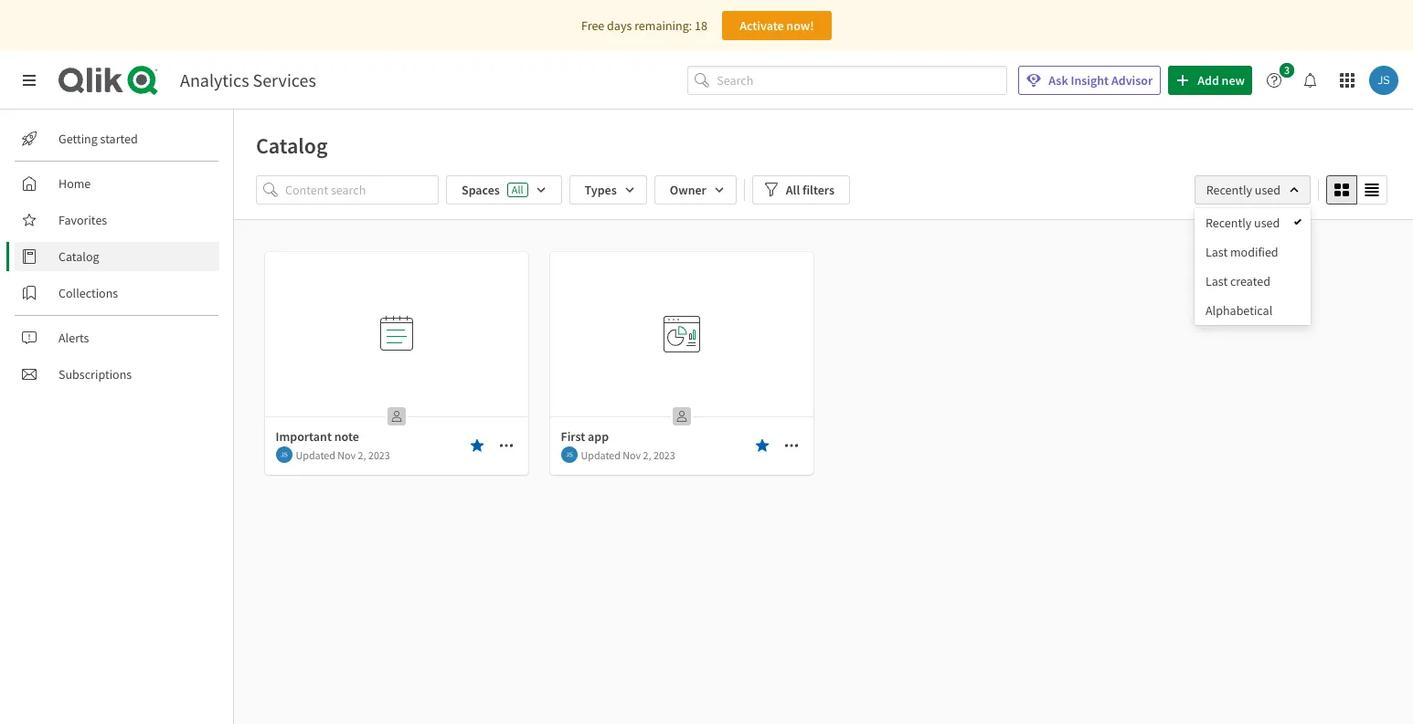 Task type: locate. For each thing, give the bounding box(es) containing it.
getting started link
[[15, 124, 219, 154]]

1 nov from the left
[[338, 448, 356, 462]]

0 vertical spatial last
[[1206, 244, 1228, 261]]

1 horizontal spatial updated nov 2, 2023
[[581, 448, 675, 462]]

recently inside field
[[1206, 182, 1252, 198]]

recently up last modified on the right top of page
[[1206, 215, 1252, 231]]

last left "created"
[[1206, 273, 1228, 290]]

1 remove from favorites image from the left
[[469, 439, 484, 453]]

jacob simon element
[[276, 447, 292, 463], [561, 447, 577, 463]]

0 vertical spatial recently
[[1206, 182, 1252, 198]]

recently
[[1206, 182, 1252, 198], [1206, 215, 1252, 231]]

2, for app
[[643, 448, 651, 462]]

free
[[581, 17, 605, 34]]

used
[[1255, 182, 1281, 198], [1254, 215, 1280, 231]]

recently inside 'option'
[[1206, 215, 1252, 231]]

catalog down favorites at the left of page
[[59, 249, 99, 265]]

2 updated from the left
[[581, 448, 621, 462]]

1 horizontal spatial personal element
[[667, 402, 696, 431]]

jacob simon element for important
[[276, 447, 292, 463]]

1 vertical spatial last
[[1206, 273, 1228, 290]]

2 personal element from the left
[[667, 402, 696, 431]]

favorites
[[59, 212, 107, 229]]

1 horizontal spatial 2023
[[654, 448, 675, 462]]

switch view group
[[1326, 176, 1388, 205]]

remove from favorites image for app
[[755, 439, 769, 453]]

recently up recently used 'option'
[[1206, 182, 1252, 198]]

used up modified at the right top of the page
[[1254, 215, 1280, 231]]

2 nov from the left
[[623, 448, 641, 462]]

recently used up last modified on the right top of page
[[1206, 215, 1280, 231]]

2 last from the top
[[1206, 273, 1228, 290]]

used up recently used 'option'
[[1255, 182, 1281, 198]]

Search text field
[[717, 66, 1008, 95]]

insight
[[1071, 72, 1109, 89]]

important
[[276, 429, 332, 445]]

1 recently from the top
[[1206, 182, 1252, 198]]

1 horizontal spatial 2,
[[643, 448, 651, 462]]

2 remove from favorites image from the left
[[755, 439, 769, 453]]

used for recently used 'option'
[[1254, 215, 1280, 231]]

1 vertical spatial recently
[[1206, 215, 1252, 231]]

updated for note
[[296, 448, 335, 462]]

nov
[[338, 448, 356, 462], [623, 448, 641, 462]]

activate now! link
[[722, 11, 832, 40]]

0 horizontal spatial updated nov 2, 2023
[[296, 448, 390, 462]]

0 horizontal spatial updated
[[296, 448, 335, 462]]

0 vertical spatial recently used
[[1206, 182, 1281, 198]]

1 used from the top
[[1255, 182, 1281, 198]]

1 updated nov 2, 2023 from the left
[[296, 448, 390, 462]]

created
[[1230, 273, 1271, 290]]

0 horizontal spatial nov
[[338, 448, 356, 462]]

updated nov 2, 2023 down 'app'
[[581, 448, 675, 462]]

personal element for first app
[[667, 402, 696, 431]]

jacob simon element for first
[[561, 447, 577, 463]]

0 horizontal spatial catalog
[[59, 249, 99, 265]]

alerts
[[59, 330, 89, 346]]

recently used up recently used 'option'
[[1206, 182, 1281, 198]]

2023
[[368, 448, 390, 462], [654, 448, 675, 462]]

updated nov 2, 2023 down note
[[296, 448, 390, 462]]

recently used
[[1206, 182, 1281, 198], [1206, 215, 1280, 231]]

last created
[[1206, 273, 1271, 290]]

Content search text field
[[285, 175, 439, 205]]

now!
[[786, 17, 814, 34]]

personal element right 'app'
[[667, 402, 696, 431]]

0 horizontal spatial personal element
[[382, 402, 411, 431]]

1 horizontal spatial remove from favorites image
[[755, 439, 769, 453]]

list box containing recently used
[[1195, 208, 1311, 325]]

nov down note
[[338, 448, 356, 462]]

1 2, from the left
[[358, 448, 366, 462]]

last up 'last created'
[[1206, 244, 1228, 261]]

recently for recently used 'option'
[[1206, 215, 1252, 231]]

1 personal element from the left
[[382, 402, 411, 431]]

used inside 'option'
[[1254, 215, 1280, 231]]

2,
[[358, 448, 366, 462], [643, 448, 651, 462]]

1 jacob simon element from the left
[[276, 447, 292, 463]]

updated nov 2, 2023
[[296, 448, 390, 462], [581, 448, 675, 462]]

2 recently used from the top
[[1206, 215, 1280, 231]]

0 horizontal spatial 2,
[[358, 448, 366, 462]]

jacob simon element down important
[[276, 447, 292, 463]]

1 horizontal spatial catalog
[[256, 132, 328, 160]]

ask insight advisor
[[1049, 72, 1153, 89]]

2023 for important note
[[368, 448, 390, 462]]

catalog inside navigation pane element
[[59, 249, 99, 265]]

analytics services
[[180, 69, 316, 91]]

1 horizontal spatial updated
[[581, 448, 621, 462]]

advisor
[[1111, 72, 1153, 89]]

catalog down services
[[256, 132, 328, 160]]

analytics services element
[[180, 69, 316, 91]]

updated down "important note"
[[296, 448, 335, 462]]

0 vertical spatial used
[[1255, 182, 1281, 198]]

2, for note
[[358, 448, 366, 462]]

1 horizontal spatial jacob simon element
[[561, 447, 577, 463]]

recently used inside field
[[1206, 182, 1281, 198]]

2, down note
[[358, 448, 366, 462]]

1 last from the top
[[1206, 244, 1228, 261]]

recently used inside 'option'
[[1206, 215, 1280, 231]]

analytics
[[180, 69, 249, 91]]

catalog link
[[15, 242, 219, 271]]

2 recently from the top
[[1206, 215, 1252, 231]]

1 horizontal spatial nov
[[623, 448, 641, 462]]

home link
[[15, 169, 219, 198]]

jacob simon element down first
[[561, 447, 577, 463]]

last
[[1206, 244, 1228, 261], [1206, 273, 1228, 290]]

0 horizontal spatial 2023
[[368, 448, 390, 462]]

collections link
[[15, 279, 219, 308]]

0 horizontal spatial jacob simon element
[[276, 447, 292, 463]]

1 vertical spatial catalog
[[59, 249, 99, 265]]

2 updated nov 2, 2023 from the left
[[581, 448, 675, 462]]

personal element
[[382, 402, 411, 431], [667, 402, 696, 431]]

1 vertical spatial recently used
[[1206, 215, 1280, 231]]

nov right jacob simon icon
[[623, 448, 641, 462]]

2 used from the top
[[1254, 215, 1280, 231]]

list box inside filters region
[[1195, 208, 1311, 325]]

personal element right note
[[382, 402, 411, 431]]

2 2023 from the left
[[654, 448, 675, 462]]

list box
[[1195, 208, 1311, 325]]

0 horizontal spatial remove from favorites image
[[469, 439, 484, 453]]

1 2023 from the left
[[368, 448, 390, 462]]

1 recently used from the top
[[1206, 182, 1281, 198]]

2, right jacob simon icon
[[643, 448, 651, 462]]

updated nov 2, 2023 for note
[[296, 448, 390, 462]]

used inside field
[[1255, 182, 1281, 198]]

activate
[[740, 17, 784, 34]]

updated
[[296, 448, 335, 462], [581, 448, 621, 462]]

1 vertical spatial used
[[1254, 215, 1280, 231]]

2 2, from the left
[[643, 448, 651, 462]]

remove from favorites image
[[469, 439, 484, 453], [755, 439, 769, 453]]

last modified option
[[1195, 238, 1311, 267]]

Recently used field
[[1194, 176, 1311, 205]]

navigation pane element
[[0, 117, 233, 397]]

updated down 'app'
[[581, 448, 621, 462]]

1 updated from the left
[[296, 448, 335, 462]]

2 jacob simon element from the left
[[561, 447, 577, 463]]

catalog
[[256, 132, 328, 160], [59, 249, 99, 265]]

0 vertical spatial catalog
[[256, 132, 328, 160]]



Task type: describe. For each thing, give the bounding box(es) containing it.
services
[[253, 69, 316, 91]]

ask
[[1049, 72, 1068, 89]]

recently used for recently used 'option'
[[1206, 215, 1280, 231]]

last for last modified
[[1206, 244, 1228, 261]]

last for last created
[[1206, 273, 1228, 290]]

updated for app
[[581, 448, 621, 462]]

days
[[607, 17, 632, 34]]

last created option
[[1195, 267, 1311, 296]]

alerts link
[[15, 324, 219, 353]]

filters region
[[0, 0, 1413, 725]]

recently used option
[[1195, 208, 1311, 238]]

first app
[[561, 429, 609, 445]]

note
[[334, 429, 359, 445]]

getting
[[59, 131, 98, 147]]

subscriptions
[[59, 367, 132, 383]]

last modified
[[1206, 244, 1279, 261]]

alphabetical option
[[1195, 296, 1311, 325]]

activate now!
[[740, 17, 814, 34]]

personal element for important note
[[382, 402, 411, 431]]

close sidebar menu image
[[22, 73, 37, 88]]

app
[[588, 429, 609, 445]]

updated nov 2, 2023 for app
[[581, 448, 675, 462]]

18
[[695, 17, 707, 34]]

alphabetical
[[1206, 303, 1273, 319]]

remaining:
[[635, 17, 692, 34]]

remove from favorites image for note
[[469, 439, 484, 453]]

2023 for first app
[[654, 448, 675, 462]]

jacob simon image
[[276, 447, 292, 463]]

home
[[59, 176, 91, 192]]

jacob simon image
[[561, 447, 577, 463]]

subscriptions link
[[15, 360, 219, 389]]

ask insight advisor button
[[1019, 66, 1161, 95]]

used for recently used field
[[1255, 182, 1281, 198]]

started
[[100, 131, 138, 147]]

first
[[561, 429, 585, 445]]

modified
[[1230, 244, 1279, 261]]

recently used for recently used field
[[1206, 182, 1281, 198]]

searchbar element
[[688, 66, 1008, 95]]

important note
[[276, 429, 359, 445]]

favorites link
[[15, 206, 219, 235]]

collections
[[59, 285, 118, 302]]

recently for recently used field
[[1206, 182, 1252, 198]]

nov for note
[[338, 448, 356, 462]]

nov for app
[[623, 448, 641, 462]]

getting started
[[59, 131, 138, 147]]

free days remaining: 18
[[581, 17, 707, 34]]



Task type: vqa. For each thing, say whether or not it's contained in the screenshot.
the define
no



